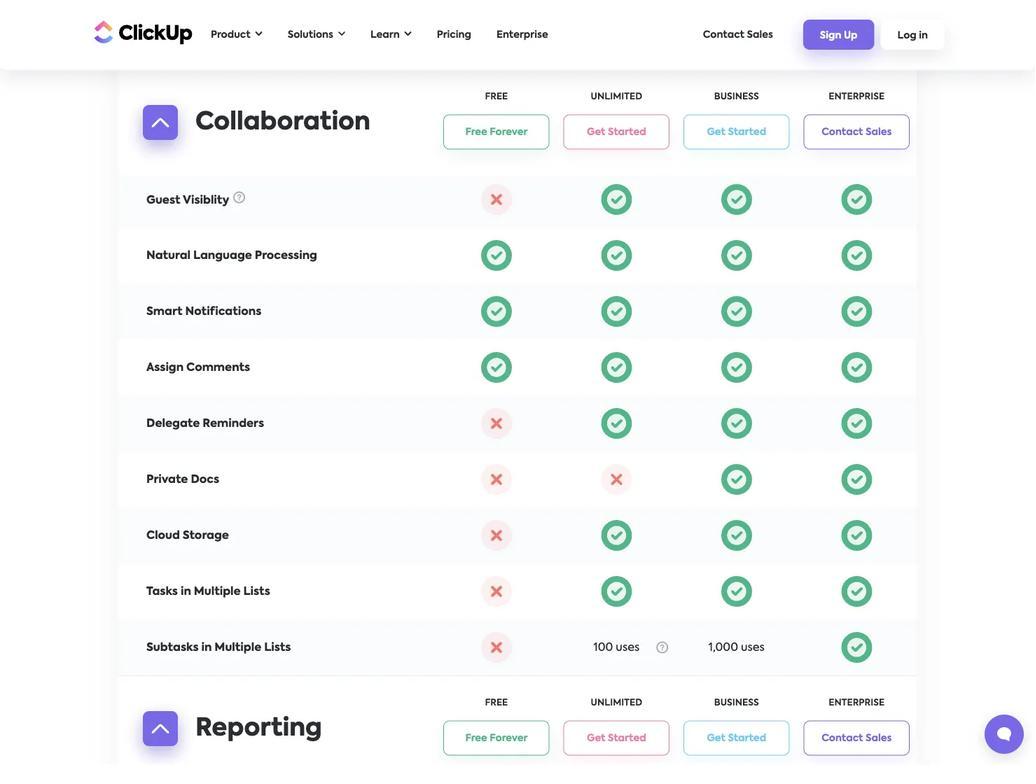 Task type: describe. For each thing, give the bounding box(es) containing it.
100 uses
[[594, 642, 640, 654]]

lists for subtasks in multiple lists
[[264, 642, 291, 654]]

teams
[[146, 26, 184, 37]]

team sharing for spaces
[[146, 138, 290, 149]]

100
[[594, 642, 613, 654]]

team sharing
[[146, 82, 226, 93]]

multiple for tasks
[[194, 586, 241, 598]]

forever for collaboration
[[490, 127, 528, 137]]

sign
[[820, 31, 842, 40]]

enterprise for collaboration
[[829, 92, 885, 102]]

team for team sharing for spaces
[[146, 138, 178, 149]]

pricing link
[[430, 23, 478, 47]]

team sharing for spaces link
[[146, 138, 290, 149]]

1,000
[[709, 642, 738, 654]]

enterprise for reporting
[[829, 699, 885, 708]]

multiple for subtasks
[[215, 642, 261, 654]]

assign comments
[[146, 362, 250, 373]]

in for tasks
[[181, 586, 191, 598]]

delegate reminders
[[146, 418, 264, 429]]

business for reporting
[[714, 699, 759, 708]]

team sharing link
[[146, 82, 226, 93]]

storage
[[183, 530, 229, 541]]

learn
[[371, 30, 400, 40]]

contact sales for collaboration
[[822, 127, 892, 137]]

tasks
[[146, 586, 178, 598]]

smart notifications
[[146, 306, 262, 317]]

team for team sharing
[[146, 82, 178, 93]]

tasks in multiple lists
[[146, 586, 270, 598]]

cloud storage link
[[146, 530, 229, 541]]

free forever button for reporting
[[444, 721, 550, 756]]

in for subtasks
[[201, 642, 212, 654]]

1,000 uses
[[709, 642, 765, 654]]

0 vertical spatial enterprise
[[497, 30, 548, 40]]

guest visiblity link
[[146, 195, 229, 206]]

guest visiblity
[[146, 195, 229, 206]]

tasks in multiple lists link
[[146, 586, 270, 598]]

lists for tasks in multiple lists
[[243, 586, 270, 598]]

sign up
[[820, 31, 858, 40]]

free forever for reporting
[[465, 734, 528, 744]]

private docs
[[146, 474, 219, 485]]

comments
[[186, 362, 250, 373]]

product
[[211, 30, 251, 40]]

log in
[[898, 31, 928, 40]]

delegate reminders link
[[146, 418, 264, 429]]

enterprise link
[[490, 23, 555, 47]]

log in link
[[881, 20, 945, 50]]

contact for collaboration
[[822, 127, 863, 137]]

learn button
[[364, 20, 419, 49]]

product button
[[204, 20, 269, 49]]

log
[[898, 31, 917, 40]]

sales for reporting
[[866, 734, 892, 744]]

subtasks in multiple lists link
[[146, 642, 291, 654]]

0 vertical spatial contact sales
[[703, 30, 773, 40]]

solutions button
[[281, 20, 352, 49]]

free forever for collaboration
[[465, 127, 528, 137]]

spaces
[[248, 138, 290, 149]]

solutions
[[288, 30, 333, 40]]

collaboration
[[195, 110, 371, 135]]

business for collaboration
[[714, 92, 759, 102]]



Task type: locate. For each thing, give the bounding box(es) containing it.
multiple right tasks
[[194, 586, 241, 598]]

uses for 1,000 uses
[[741, 642, 765, 654]]

2 vertical spatial sales
[[866, 734, 892, 744]]

2 contact sales button from the top
[[804, 721, 910, 756]]

forever for reporting
[[490, 734, 528, 744]]

1 horizontal spatial tool tip image
[[657, 642, 668, 654]]

1 team from the top
[[146, 82, 178, 93]]

notifications
[[185, 306, 262, 317]]

1 vertical spatial contact
[[822, 127, 863, 137]]

get started button
[[564, 115, 670, 150], [684, 115, 790, 150], [564, 721, 670, 756], [684, 721, 790, 756]]

processing
[[255, 250, 317, 261]]

sharing left for
[[181, 138, 226, 149]]

cloud storage
[[146, 530, 229, 541]]

1 horizontal spatial uses
[[741, 642, 765, 654]]

1 contact sales button from the top
[[804, 115, 910, 150]]

subtasks in multiple lists
[[146, 642, 291, 654]]

2 uses from the left
[[741, 642, 765, 654]]

sign up button
[[803, 20, 875, 50]]

in for log
[[919, 31, 928, 40]]

2 sharing from the top
[[181, 138, 226, 149]]

1 vertical spatial sales
[[866, 127, 892, 137]]

smart notifications link
[[146, 306, 262, 317]]

1 vertical spatial in
[[181, 586, 191, 598]]

contact
[[703, 30, 745, 40], [822, 127, 863, 137], [822, 734, 863, 744]]

free forever button
[[444, 115, 550, 150], [444, 721, 550, 756]]

in right subtasks
[[201, 642, 212, 654]]

business
[[714, 92, 759, 102], [714, 699, 759, 708]]

natural
[[146, 250, 191, 261]]

0 vertical spatial free forever button
[[444, 115, 550, 150]]

started
[[608, 127, 646, 137], [728, 127, 766, 137], [608, 734, 646, 744], [728, 734, 766, 744]]

sales for collaboration
[[866, 127, 892, 137]]

1 vertical spatial business
[[714, 699, 759, 708]]

1 forever from the top
[[490, 127, 528, 137]]

1 vertical spatial free forever button
[[444, 721, 550, 756]]

private
[[146, 474, 188, 485]]

0 horizontal spatial uses
[[616, 642, 640, 654]]

0 vertical spatial contact sales button
[[804, 115, 910, 150]]

2 vertical spatial contact sales
[[822, 734, 892, 744]]

uses right 1,000
[[741, 642, 765, 654]]

smart
[[146, 306, 183, 317]]

lists
[[243, 586, 270, 598], [264, 642, 291, 654]]

0 vertical spatial in
[[919, 31, 928, 40]]

get started
[[587, 127, 646, 137], [707, 127, 766, 137], [587, 734, 646, 744], [707, 734, 766, 744]]

1 vertical spatial multiple
[[215, 642, 261, 654]]

sharing up team sharing for spaces
[[181, 82, 226, 93]]

1 vertical spatial contact sales
[[822, 127, 892, 137]]

business down contact sales link
[[714, 92, 759, 102]]

0 horizontal spatial tool tip image
[[233, 191, 245, 203]]

enterprise
[[497, 30, 548, 40], [829, 92, 885, 102], [829, 699, 885, 708]]

2 free forever button from the top
[[444, 721, 550, 756]]

team down teams
[[146, 82, 178, 93]]

free forever
[[465, 127, 528, 137], [465, 734, 528, 744]]

cloud
[[146, 530, 180, 541]]

1 vertical spatial forever
[[490, 734, 528, 744]]

1 vertical spatial free forever
[[465, 734, 528, 744]]

2 business from the top
[[714, 699, 759, 708]]

natural language processing link
[[146, 250, 317, 261]]

reporting
[[195, 717, 322, 741]]

contact sales link
[[696, 23, 780, 47]]

0 vertical spatial forever
[[490, 127, 528, 137]]

1 business from the top
[[714, 92, 759, 102]]

2 team from the top
[[146, 138, 178, 149]]

sharing for team sharing for spaces
[[181, 138, 226, 149]]

contact sales button for reporting
[[804, 721, 910, 756]]

contact for reporting
[[822, 734, 863, 744]]

1 vertical spatial contact sales button
[[804, 721, 910, 756]]

uses for 100 uses
[[616, 642, 640, 654]]

free
[[485, 92, 508, 102], [465, 127, 487, 137], [485, 699, 508, 708], [465, 734, 487, 744]]

0 vertical spatial contact
[[703, 30, 745, 40]]

2 vertical spatial in
[[201, 642, 212, 654]]

pricing
[[437, 30, 471, 40]]

get
[[587, 127, 606, 137], [707, 127, 726, 137], [587, 734, 606, 744], [707, 734, 726, 744]]

docs
[[191, 474, 219, 485]]

contact sales for reporting
[[822, 734, 892, 744]]

2 unlimited from the top
[[591, 699, 642, 708]]

1 uses from the left
[[616, 642, 640, 654]]

sales inside contact sales link
[[747, 30, 773, 40]]

sharing
[[181, 82, 226, 93], [181, 138, 226, 149]]

1 free forever from the top
[[465, 127, 528, 137]]

delegate
[[146, 418, 200, 429]]

unlimited for reporting
[[591, 699, 642, 708]]

1 vertical spatial team
[[146, 138, 178, 149]]

forever
[[490, 127, 528, 137], [490, 734, 528, 744]]

in right tasks
[[181, 586, 191, 598]]

0 vertical spatial tool tip image
[[233, 191, 245, 203]]

1 sharing from the top
[[181, 82, 226, 93]]

0 horizontal spatial in
[[181, 586, 191, 598]]

uses
[[616, 642, 640, 654], [741, 642, 765, 654]]

unlimited
[[591, 92, 642, 102], [591, 699, 642, 708]]

sales
[[747, 30, 773, 40], [866, 127, 892, 137], [866, 734, 892, 744]]

language
[[193, 250, 252, 261]]

tool tip image
[[233, 191, 245, 203], [657, 642, 668, 654]]

business down 1,000 uses
[[714, 699, 759, 708]]

2 vertical spatial contact
[[822, 734, 863, 744]]

2 free forever from the top
[[465, 734, 528, 744]]

contact sales
[[703, 30, 773, 40], [822, 127, 892, 137], [822, 734, 892, 744]]

contact sales button for collaboration
[[804, 115, 910, 150]]

reminders
[[203, 418, 264, 429]]

assign comments link
[[146, 362, 250, 373]]

team up guest
[[146, 138, 178, 149]]

0 vertical spatial team
[[146, 82, 178, 93]]

free forever button for collaboration
[[444, 115, 550, 150]]

0 vertical spatial business
[[714, 92, 759, 102]]

1 vertical spatial sharing
[[181, 138, 226, 149]]

1 vertical spatial unlimited
[[591, 699, 642, 708]]

1 vertical spatial tool tip image
[[657, 642, 668, 654]]

0 vertical spatial sales
[[747, 30, 773, 40]]

sharing for team sharing
[[181, 82, 226, 93]]

assign
[[146, 362, 184, 373]]

visiblity
[[183, 195, 229, 206]]

in
[[919, 31, 928, 40], [181, 586, 191, 598], [201, 642, 212, 654]]

0 vertical spatial free forever
[[465, 127, 528, 137]]

teams link
[[146, 26, 184, 37]]

0 vertical spatial lists
[[243, 586, 270, 598]]

contact sales button
[[804, 115, 910, 150], [804, 721, 910, 756]]

2 vertical spatial enterprise
[[829, 699, 885, 708]]

1 vertical spatial enterprise
[[829, 92, 885, 102]]

team
[[146, 82, 178, 93], [146, 138, 178, 149]]

0 vertical spatial unlimited
[[591, 92, 642, 102]]

subtasks
[[146, 642, 199, 654]]

2 horizontal spatial in
[[919, 31, 928, 40]]

natural language processing
[[146, 250, 317, 261]]

for
[[229, 138, 245, 149]]

1 free forever button from the top
[[444, 115, 550, 150]]

1 vertical spatial lists
[[264, 642, 291, 654]]

private docs link
[[146, 474, 219, 485]]

2 forever from the top
[[490, 734, 528, 744]]

uses right "100"
[[616, 642, 640, 654]]

unlimited for collaboration
[[591, 92, 642, 102]]

tool tip image right "visiblity"
[[233, 191, 245, 203]]

0 vertical spatial multiple
[[194, 586, 241, 598]]

guest
[[146, 195, 180, 206]]

0 vertical spatial sharing
[[181, 82, 226, 93]]

multiple down tasks in multiple lists
[[215, 642, 261, 654]]

in right 'log'
[[919, 31, 928, 40]]

tool tip image right "100 uses"
[[657, 642, 668, 654]]

1 unlimited from the top
[[591, 92, 642, 102]]

up
[[844, 31, 858, 40]]

1 horizontal spatial in
[[201, 642, 212, 654]]

multiple
[[194, 586, 241, 598], [215, 642, 261, 654]]

clickup image
[[90, 19, 193, 45]]



Task type: vqa. For each thing, say whether or not it's contained in the screenshot.


